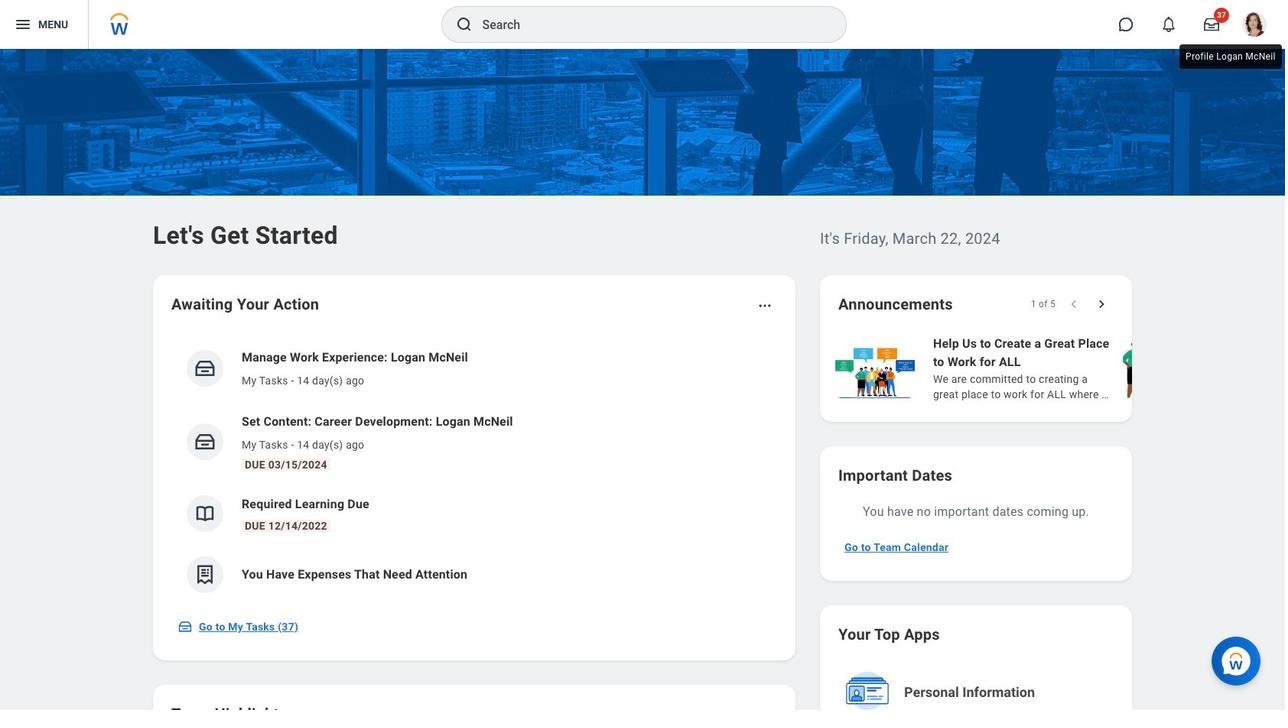 Task type: vqa. For each thing, say whether or not it's contained in the screenshot.
book open image on the left of page
yes



Task type: describe. For each thing, give the bounding box(es) containing it.
dashboard expenses image
[[194, 564, 216, 587]]

chevron right small image
[[1094, 297, 1109, 312]]

profile logan mcneil image
[[1242, 12, 1267, 40]]

inbox image
[[177, 620, 193, 635]]

chevron left small image
[[1066, 297, 1082, 312]]



Task type: locate. For each thing, give the bounding box(es) containing it.
0 horizontal spatial list
[[171, 337, 777, 606]]

list
[[832, 334, 1285, 404], [171, 337, 777, 606]]

related actions image
[[757, 298, 773, 314]]

banner
[[0, 0, 1285, 49]]

inbox large image
[[1204, 17, 1219, 32]]

book open image
[[194, 503, 216, 526]]

1 inbox image from the top
[[194, 357, 216, 380]]

main content
[[0, 49, 1285, 711]]

status
[[1031, 298, 1056, 311]]

0 vertical spatial inbox image
[[194, 357, 216, 380]]

1 horizontal spatial list
[[832, 334, 1285, 404]]

justify image
[[14, 15, 32, 34]]

tooltip
[[1176, 41, 1285, 72]]

inbox image
[[194, 357, 216, 380], [194, 431, 216, 454]]

2 inbox image from the top
[[194, 431, 216, 454]]

search image
[[455, 15, 473, 34]]

notifications large image
[[1161, 17, 1176, 32]]

Search Workday  search field
[[482, 8, 814, 41]]

1 vertical spatial inbox image
[[194, 431, 216, 454]]



